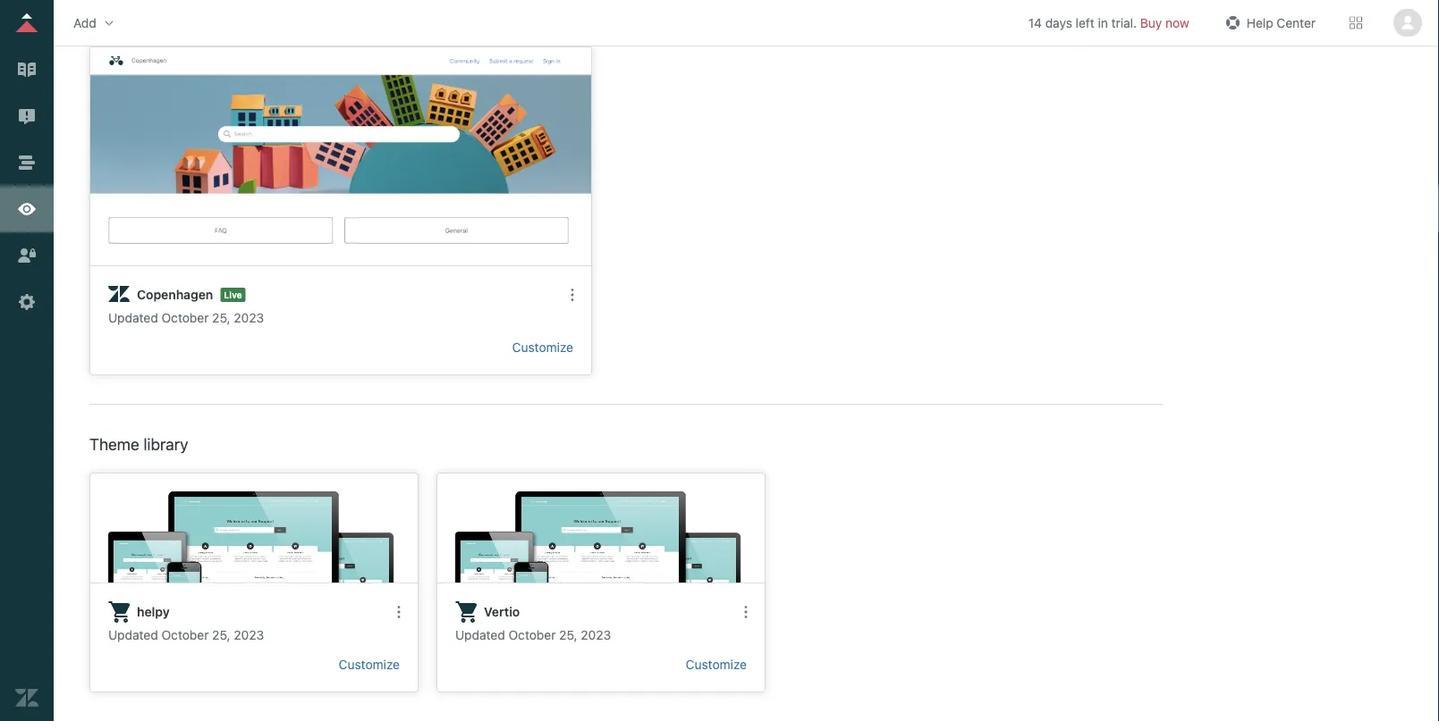 Task type: describe. For each thing, give the bounding box(es) containing it.
helpy
[[137, 605, 170, 620]]

25, for helpy
[[212, 628, 230, 643]]

2023 for helpy
[[234, 628, 264, 643]]

october for copenhagen
[[161, 311, 209, 326]]

theme
[[89, 435, 139, 454]]

help
[[1247, 15, 1273, 30]]

october for vertio
[[509, 628, 556, 643]]

buy
[[1140, 15, 1162, 30]]

theme type image
[[455, 602, 477, 623]]

customize for vertio
[[686, 658, 747, 673]]

vertio
[[484, 605, 520, 620]]

25, for vertio
[[559, 628, 577, 643]]

moderate content image
[[15, 105, 38, 128]]

customize for helpy
[[339, 658, 400, 673]]

customize link for helpy
[[339, 658, 400, 673]]

days
[[1045, 15, 1072, 30]]

center
[[1277, 15, 1316, 30]]

updated for vertio
[[455, 628, 505, 643]]

help center
[[1247, 15, 1316, 30]]

now
[[1166, 15, 1189, 30]]

arrange content image
[[15, 151, 38, 174]]

trial.
[[1112, 15, 1137, 30]]

user permissions image
[[15, 244, 38, 267]]

updated october 25, 2023 for helpy
[[108, 628, 264, 643]]

1 horizontal spatial open theme context menu button
[[558, 281, 587, 309]]

14
[[1028, 15, 1042, 30]]

theme library
[[89, 435, 188, 454]]

left
[[1076, 15, 1095, 30]]

open theme context menu button for helpy
[[385, 598, 413, 627]]

customize design image
[[15, 198, 38, 221]]

customize for copenhagen
[[512, 340, 573, 355]]

copenhagen
[[137, 288, 213, 302]]

customize link for vertio
[[686, 658, 747, 673]]

updated for copenhagen
[[108, 311, 158, 326]]

14 days left in trial. buy now
[[1028, 15, 1189, 30]]

add
[[73, 15, 96, 30]]

customize link for copenhagen
[[512, 340, 573, 355]]

open theme context menu button for vertio
[[732, 598, 760, 627]]

manage articles image
[[15, 58, 38, 81]]

updated october 25, 2023 for vertio
[[455, 628, 611, 643]]



Task type: locate. For each thing, give the bounding box(es) containing it.
october for helpy
[[161, 628, 209, 643]]

updated october 25, 2023 down helpy
[[108, 628, 264, 643]]

updated october 25, 2023 down copenhagen
[[108, 311, 264, 326]]

open theme context menu image
[[565, 288, 580, 302], [392, 606, 406, 620]]

theme type image left copenhagen
[[108, 284, 130, 306]]

october
[[161, 311, 209, 326], [161, 628, 209, 643], [509, 628, 556, 643]]

updated down copenhagen
[[108, 311, 158, 326]]

1 theme type image from the top
[[108, 284, 130, 306]]

updated down helpy
[[108, 628, 158, 643]]

theme type image for helpy
[[108, 602, 130, 623]]

2023 for vertio
[[581, 628, 611, 643]]

1 horizontal spatial customize
[[512, 340, 573, 355]]

theme type image for copenhagen
[[108, 284, 130, 306]]

1 vertical spatial theme type image
[[108, 602, 130, 623]]

theme type image left helpy
[[108, 602, 130, 623]]

october down copenhagen
[[161, 311, 209, 326]]

Open theme context menu button
[[558, 281, 587, 309], [385, 598, 413, 627], [732, 598, 760, 627]]

updated down theme type icon
[[455, 628, 505, 643]]

2 horizontal spatial customize
[[686, 658, 747, 673]]

25, for copenhagen
[[212, 311, 230, 326]]

updated for helpy
[[108, 628, 158, 643]]

zendesk products image
[[1350, 17, 1362, 29]]

theme type image
[[108, 284, 130, 306], [108, 602, 130, 623]]

2 horizontal spatial open theme context menu button
[[732, 598, 760, 627]]

0 vertical spatial theme type image
[[108, 284, 130, 306]]

live
[[224, 290, 242, 300]]

0 horizontal spatial open theme context menu image
[[392, 606, 406, 620]]

updated
[[108, 311, 158, 326], [108, 628, 158, 643], [455, 628, 505, 643]]

2 theme type image from the top
[[108, 602, 130, 623]]

settings image
[[15, 291, 38, 314]]

1 horizontal spatial open theme context menu image
[[565, 288, 580, 302]]

2 horizontal spatial customize link
[[686, 658, 747, 673]]

in
[[1098, 15, 1108, 30]]

1 vertical spatial open theme context menu image
[[392, 606, 406, 620]]

0 vertical spatial open theme context menu image
[[565, 288, 580, 302]]

open theme context menu image for "open theme context menu" button to the middle
[[565, 288, 580, 302]]

1 horizontal spatial customize link
[[512, 340, 573, 355]]

None button
[[1391, 8, 1425, 37]]

open theme context menu image
[[739, 606, 753, 620]]

customize link
[[512, 340, 573, 355], [339, 658, 400, 673], [686, 658, 747, 673]]

updated october 25, 2023
[[108, 311, 264, 326], [108, 628, 264, 643], [455, 628, 611, 643]]

Add button
[[68, 9, 121, 36]]

library
[[143, 435, 188, 454]]

updated october 25, 2023 down vertio at the left bottom
[[455, 628, 611, 643]]

zendesk image
[[15, 687, 38, 710]]

updated october 25, 2023 for copenhagen
[[108, 311, 264, 326]]

0 horizontal spatial customize
[[339, 658, 400, 673]]

2023
[[234, 311, 264, 326], [234, 628, 264, 643], [581, 628, 611, 643]]

open theme context menu image for "open theme context menu" button corresponding to helpy
[[392, 606, 406, 620]]

help center button
[[1216, 9, 1321, 36]]

25,
[[212, 311, 230, 326], [212, 628, 230, 643], [559, 628, 577, 643]]

2023 for copenhagen
[[234, 311, 264, 326]]

october down vertio at the left bottom
[[509, 628, 556, 643]]

0 horizontal spatial open theme context menu button
[[385, 598, 413, 627]]

october down helpy
[[161, 628, 209, 643]]

0 horizontal spatial customize link
[[339, 658, 400, 673]]

customize
[[512, 340, 573, 355], [339, 658, 400, 673], [686, 658, 747, 673]]



Task type: vqa. For each thing, say whether or not it's contained in the screenshot.
Open theme context menu image
yes



